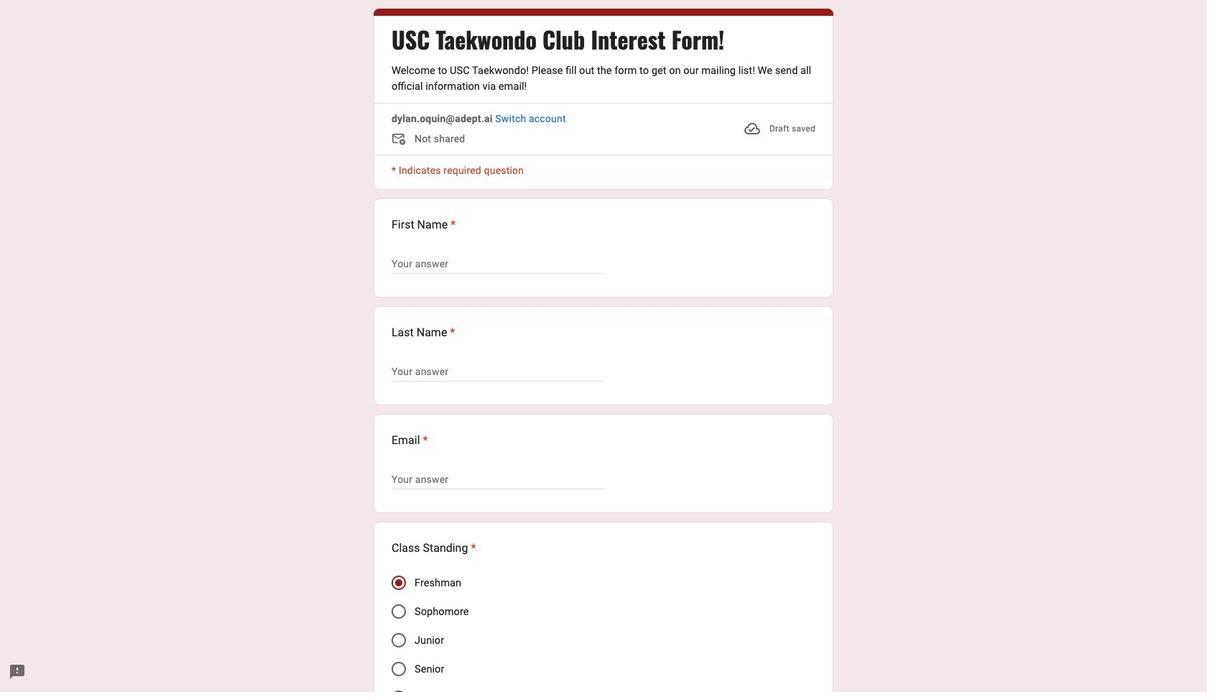 Task type: vqa. For each thing, say whether or not it's contained in the screenshot.
2nd HEADING from the top
yes



Task type: locate. For each thing, give the bounding box(es) containing it.
Junior radio
[[392, 633, 406, 648]]

report a problem to google image
[[9, 663, 26, 681]]

your email and google account are not part of your response image
[[392, 132, 409, 149]]

heading
[[392, 25, 725, 54], [392, 216, 456, 234], [392, 324, 455, 341], [392, 432, 428, 449], [392, 540, 476, 557]]

freshman image
[[395, 579, 403, 587]]

None text field
[[392, 255, 604, 272]]

Sophomore radio
[[392, 605, 406, 619]]

required question element
[[448, 216, 456, 234], [447, 324, 455, 341], [420, 432, 428, 449], [468, 540, 476, 557]]

your email and google account are not part of your response image
[[392, 132, 415, 149]]

list
[[374, 198, 834, 692]]

status
[[744, 111, 816, 146]]

None text field
[[392, 363, 604, 380], [392, 471, 604, 488], [392, 363, 604, 380], [392, 471, 604, 488]]

sophomore image
[[392, 605, 406, 619]]

Graduate radio
[[392, 691, 406, 692]]

3 heading from the top
[[392, 324, 455, 341]]

Freshman radio
[[392, 576, 406, 590]]



Task type: describe. For each thing, give the bounding box(es) containing it.
5 heading from the top
[[392, 540, 476, 557]]

junior image
[[392, 633, 406, 648]]

4 heading from the top
[[392, 432, 428, 449]]

2 heading from the top
[[392, 216, 456, 234]]

Senior radio
[[392, 662, 406, 676]]

senior image
[[392, 662, 406, 676]]

1 heading from the top
[[392, 25, 725, 54]]

graduate image
[[392, 691, 406, 692]]



